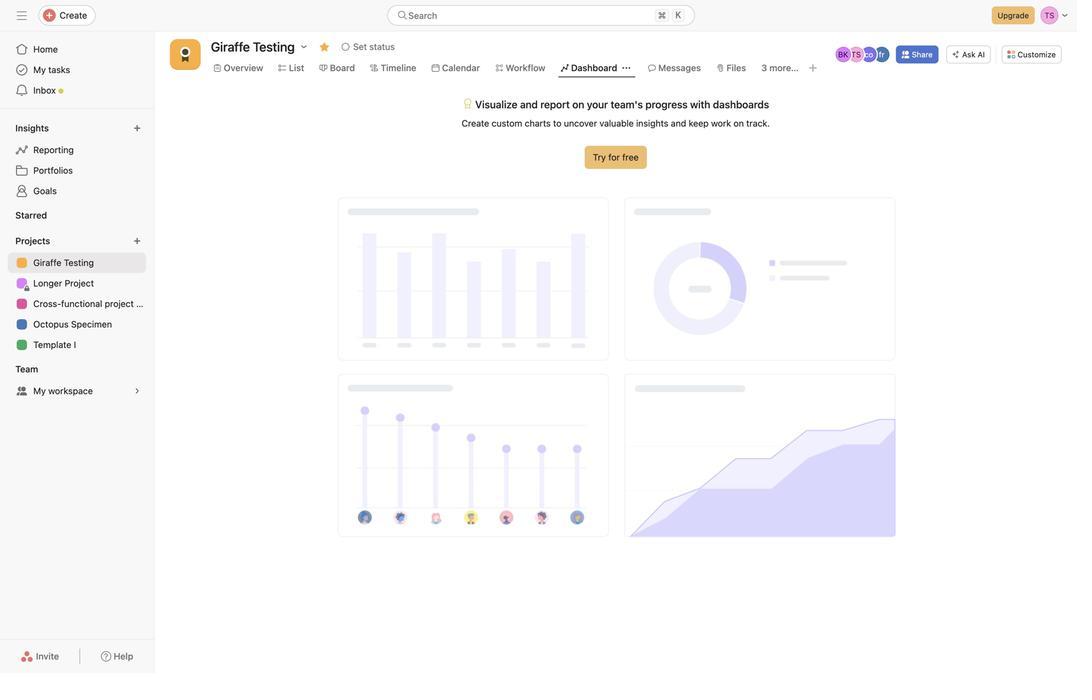 Task type: vqa. For each thing, say whether or not it's contained in the screenshot.
the left ADD TASK icon
no



Task type: describe. For each thing, give the bounding box(es) containing it.
track.
[[747, 118, 770, 129]]

ask
[[963, 50, 976, 59]]

Search tasks, projects, and more text field
[[387, 5, 695, 26]]

ask ai
[[963, 50, 985, 59]]

team button
[[13, 360, 50, 378]]

0 horizontal spatial on
[[573, 98, 585, 111]]

3 more…
[[762, 63, 799, 73]]

list link
[[279, 61, 304, 75]]

tasks
[[48, 64, 70, 75]]

my workspace link
[[8, 381, 146, 402]]

try
[[593, 152, 606, 163]]

overview link
[[214, 61, 263, 75]]

with
[[691, 98, 711, 111]]

cross-
[[33, 299, 61, 309]]

insights element
[[0, 117, 154, 204]]

octopus specimen
[[33, 319, 112, 330]]

messages
[[659, 63, 701, 73]]

starred
[[15, 210, 47, 221]]

my workspace
[[33, 386, 93, 396]]

customize
[[1018, 50, 1056, 59]]

set status
[[353, 41, 395, 52]]

tab actions image
[[623, 64, 630, 72]]

valuable
[[600, 118, 634, 129]]

template
[[33, 340, 71, 350]]

my for my workspace
[[33, 386, 46, 396]]

remove from starred image
[[319, 42, 330, 52]]

help
[[114, 651, 133, 662]]

upgrade button
[[992, 6, 1035, 24]]

ask ai button
[[947, 46, 991, 63]]

workflow link
[[496, 61, 546, 75]]

keep
[[689, 118, 709, 129]]

board
[[330, 63, 355, 73]]

octopus
[[33, 319, 69, 330]]

longer
[[33, 278, 62, 289]]

goals link
[[8, 181, 146, 201]]

cross-functional project plan link
[[8, 294, 154, 314]]

try for free
[[593, 152, 639, 163]]

reporting link
[[8, 140, 146, 160]]

teams element
[[0, 358, 154, 404]]

dashboard
[[571, 63, 618, 73]]

ai
[[978, 50, 985, 59]]

new project or portfolio image
[[133, 237, 141, 245]]

files
[[727, 63, 746, 73]]

3 more… button
[[762, 61, 799, 75]]

my for my tasks
[[33, 64, 46, 75]]

template i link
[[8, 335, 146, 355]]

my tasks
[[33, 64, 70, 75]]

cross-functional project plan
[[33, 299, 154, 309]]

dashboards
[[713, 98, 769, 111]]

home
[[33, 44, 58, 55]]

inbox
[[33, 85, 56, 96]]

1 vertical spatial on
[[734, 118, 744, 129]]

insights
[[636, 118, 669, 129]]

giraffe testing button
[[206, 38, 313, 56]]

projects button
[[13, 232, 62, 250]]

list
[[289, 63, 304, 73]]

bk
[[839, 50, 849, 59]]

set status button
[[336, 38, 401, 56]]

create for create custom charts to uncover valuable insights and keep work on track.
[[462, 118, 489, 129]]

portfolios
[[33, 165, 73, 176]]

1 horizontal spatial and
[[671, 118, 687, 129]]

timeline link
[[371, 61, 417, 75]]

workspace
[[48, 386, 93, 396]]

ribbon image
[[178, 47, 193, 62]]

reporting
[[33, 145, 74, 155]]

visualize
[[475, 98, 518, 111]]

board link
[[320, 61, 355, 75]]

⌘
[[658, 10, 666, 21]]

customize button
[[1002, 46, 1062, 63]]

specimen
[[71, 319, 112, 330]]

global element
[[0, 31, 154, 108]]

timeline
[[381, 63, 417, 73]]



Task type: locate. For each thing, give the bounding box(es) containing it.
giraffe
[[33, 258, 61, 268]]

messages link
[[648, 61, 701, 75]]

3
[[762, 63, 767, 73]]

free
[[623, 152, 639, 163]]

0 vertical spatial on
[[573, 98, 585, 111]]

work
[[711, 118, 731, 129]]

my inside teams element
[[33, 386, 46, 396]]

create down 'visualize' on the top of the page
[[462, 118, 489, 129]]

functional
[[61, 299, 102, 309]]

more…
[[770, 63, 799, 73]]

for
[[609, 152, 620, 163]]

to
[[553, 118, 562, 129]]

0 vertical spatial my
[[33, 64, 46, 75]]

status
[[370, 41, 395, 52]]

share
[[912, 50, 933, 59]]

project
[[105, 299, 134, 309]]

k
[[676, 10, 681, 21]]

fr
[[879, 50, 885, 59]]

giraffe testing
[[211, 39, 295, 54]]

team
[[15, 364, 38, 375]]

0 vertical spatial create
[[60, 10, 87, 21]]

create inside dropdown button
[[60, 10, 87, 21]]

1 my from the top
[[33, 64, 46, 75]]

invite button
[[12, 645, 67, 668]]

my inside global element
[[33, 64, 46, 75]]

2 my from the top
[[33, 386, 46, 396]]

None field
[[387, 5, 695, 26]]

i
[[74, 340, 76, 350]]

insights
[[15, 123, 49, 133]]

share button
[[896, 46, 939, 63]]

set
[[353, 41, 367, 52]]

visualize and report on your team's progress with dashboards
[[475, 98, 769, 111]]

files link
[[717, 61, 746, 75]]

home link
[[8, 39, 146, 60]]

overview
[[224, 63, 263, 73]]

0 vertical spatial and
[[520, 98, 538, 111]]

ts
[[852, 50, 861, 59]]

plan
[[136, 299, 154, 309]]

create for create
[[60, 10, 87, 21]]

1 horizontal spatial on
[[734, 118, 744, 129]]

invite
[[36, 651, 59, 662]]

and left keep
[[671, 118, 687, 129]]

uncover
[[564, 118, 597, 129]]

my tasks link
[[8, 60, 146, 80]]

hide sidebar image
[[17, 10, 27, 21]]

template i
[[33, 340, 76, 350]]

1 vertical spatial create
[[462, 118, 489, 129]]

0 horizontal spatial and
[[520, 98, 538, 111]]

team's
[[611, 98, 643, 111]]

report
[[541, 98, 570, 111]]

and up charts
[[520, 98, 538, 111]]

on right work
[[734, 118, 744, 129]]

custom
[[492, 118, 522, 129]]

on
[[573, 98, 585, 111], [734, 118, 744, 129]]

dashboard link
[[561, 61, 618, 75]]

longer project
[[33, 278, 94, 289]]

giraffe testing
[[33, 258, 94, 268]]

projects
[[15, 236, 50, 246]]

1 horizontal spatial create
[[462, 118, 489, 129]]

my left tasks
[[33, 64, 46, 75]]

inbox link
[[8, 80, 146, 101]]

1 vertical spatial my
[[33, 386, 46, 396]]

1 vertical spatial and
[[671, 118, 687, 129]]

create custom charts to uncover valuable insights and keep work on track.
[[462, 118, 770, 129]]

charts
[[525, 118, 551, 129]]

on up uncover
[[573, 98, 585, 111]]

calendar
[[442, 63, 480, 73]]

portfolios link
[[8, 160, 146, 181]]

see details, my workspace image
[[133, 387, 141, 395]]

create up "home" link
[[60, 10, 87, 21]]

my
[[33, 64, 46, 75], [33, 386, 46, 396]]

longer project link
[[8, 273, 146, 294]]

you've reached the maximum number of tabs. remove a tab to add a new one. image
[[808, 63, 818, 73]]

try for free button
[[585, 146, 647, 169]]

help button
[[93, 645, 142, 668]]

create button
[[38, 5, 96, 26]]

upgrade
[[998, 11, 1029, 20]]

projects element
[[0, 230, 154, 358]]

project
[[65, 278, 94, 289]]

goals
[[33, 186, 57, 196]]

giraffe testing link
[[8, 253, 146, 273]]

new insights image
[[133, 124, 141, 132]]

progress
[[646, 98, 688, 111]]

testing
[[64, 258, 94, 268]]

create
[[60, 10, 87, 21], [462, 118, 489, 129]]

my down team popup button
[[33, 386, 46, 396]]

0 horizontal spatial create
[[60, 10, 87, 21]]

co
[[865, 50, 874, 59]]

octopus specimen link
[[8, 314, 146, 335]]



